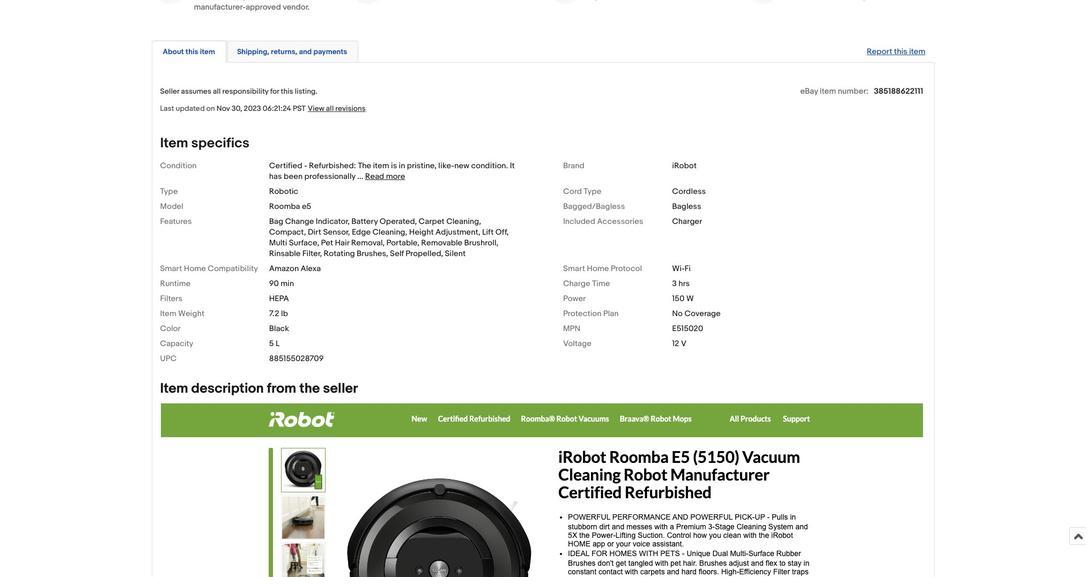 Task type: vqa. For each thing, say whether or not it's contained in the screenshot.
Item specifics
yes



Task type: describe. For each thing, give the bounding box(es) containing it.
listing.
[[295, 87, 318, 96]]

updated
[[176, 104, 205, 113]]

smart for smart home protocol
[[563, 264, 585, 274]]

removable
[[421, 238, 463, 248]]

dirt
[[308, 227, 321, 238]]

off,
[[496, 227, 509, 238]]

number:
[[838, 86, 869, 97]]

protection plan
[[563, 309, 619, 319]]

item description from the seller
[[160, 381, 358, 398]]

1 type from the left
[[160, 187, 178, 197]]

has
[[269, 172, 282, 182]]

bag
[[269, 217, 283, 227]]

seller assumes all responsibility for this listing.
[[160, 87, 318, 96]]

30,
[[232, 104, 242, 113]]

portable,
[[387, 238, 420, 248]]

0 vertical spatial all
[[213, 87, 221, 96]]

view all revisions link
[[306, 104, 366, 114]]

responsibility
[[222, 87, 269, 96]]

item right the report
[[910, 47, 926, 57]]

the
[[299, 381, 320, 398]]

is
[[391, 161, 397, 171]]

item weight
[[160, 309, 205, 319]]

read
[[365, 172, 384, 182]]

cord type
[[563, 187, 602, 197]]

compatibility
[[208, 264, 258, 274]]

filter,
[[303, 249, 322, 259]]

capacity
[[160, 339, 193, 349]]

included accessories
[[563, 217, 644, 227]]

ebay item number: 385188622111
[[801, 86, 924, 97]]

features
[[160, 217, 192, 227]]

accessories
[[597, 217, 644, 227]]

1 horizontal spatial cleaning,
[[447, 217, 481, 227]]

...
[[357, 172, 364, 182]]

operated,
[[380, 217, 417, 227]]

rotating
[[324, 249, 355, 259]]

lift
[[482, 227, 494, 238]]

item specifics
[[160, 135, 250, 152]]

1 vertical spatial cleaning,
[[373, 227, 407, 238]]

last
[[160, 104, 174, 113]]

smart home protocol
[[563, 264, 642, 274]]

e5
[[302, 202, 311, 212]]

brushroll,
[[464, 238, 499, 248]]

irobot
[[672, 161, 697, 171]]

protocol
[[611, 264, 642, 274]]

upc
[[160, 354, 177, 364]]

read more
[[365, 172, 405, 182]]

item for item description from the seller
[[160, 381, 188, 398]]

bagged/bagless
[[563, 202, 625, 212]]

brushes,
[[357, 249, 388, 259]]

condition.
[[471, 161, 508, 171]]

1 horizontal spatial all
[[326, 104, 334, 113]]

charger
[[672, 217, 702, 227]]

height
[[409, 227, 434, 238]]

no coverage
[[672, 309, 721, 319]]

item inside button
[[200, 47, 215, 56]]

condition
[[160, 161, 197, 171]]

hair
[[335, 238, 349, 248]]

shipping, returns, and payments button
[[237, 47, 347, 57]]

this for report
[[894, 47, 908, 57]]

self
[[390, 249, 404, 259]]

item right ebay
[[820, 86, 836, 97]]

description
[[191, 381, 264, 398]]

certified - refurbished: the item is in pristine, like-new condition. it has been professionally ...
[[269, 161, 515, 182]]

adjustment,
[[436, 227, 481, 238]]

like-
[[439, 161, 455, 171]]

included
[[563, 217, 596, 227]]

l
[[276, 339, 280, 349]]

carpet
[[419, 217, 445, 227]]

weight
[[178, 309, 205, 319]]

shipping,
[[237, 47, 269, 56]]

certified
[[269, 161, 302, 171]]

revisions
[[336, 104, 366, 113]]

plan
[[604, 309, 619, 319]]

about
[[163, 47, 184, 56]]

bag change indicator, battery operated, carpet cleaning, compact, dirt sensor, edge cleaning, height adjustment, lift off, multi surface, pet hair removal, portable, removable brushroll, rinsable filter, rotating brushes, self propelled, silent
[[269, 217, 509, 259]]

amazon
[[269, 264, 299, 274]]

model
[[160, 202, 183, 212]]

report this item
[[867, 47, 926, 57]]

7.2 lb
[[269, 309, 288, 319]]

5 l
[[269, 339, 280, 349]]



Task type: locate. For each thing, give the bounding box(es) containing it.
2 vertical spatial item
[[160, 381, 188, 398]]

0 horizontal spatial smart
[[160, 264, 182, 274]]

2 smart from the left
[[563, 264, 585, 274]]

3 item from the top
[[160, 381, 188, 398]]

shipping, returns, and payments
[[237, 47, 347, 56]]

0 horizontal spatial this
[[186, 47, 198, 56]]

-
[[304, 161, 307, 171]]

smart up runtime
[[160, 264, 182, 274]]

rinsable
[[269, 249, 301, 259]]

type
[[160, 187, 178, 197], [584, 187, 602, 197]]

item up color
[[160, 309, 177, 319]]

report this item link
[[862, 41, 931, 62]]

1 vertical spatial all
[[326, 104, 334, 113]]

2 type from the left
[[584, 187, 602, 197]]

bagless
[[672, 202, 702, 212]]

3 hrs
[[672, 279, 690, 289]]

this right the report
[[894, 47, 908, 57]]

2 home from the left
[[587, 264, 609, 274]]

color
[[160, 324, 181, 334]]

1 home from the left
[[184, 264, 206, 274]]

read more button
[[365, 172, 405, 182]]

2 item from the top
[[160, 309, 177, 319]]

cleaning, down operated, at the top left of the page
[[373, 227, 407, 238]]

seller
[[323, 381, 358, 398]]

7.2
[[269, 309, 279, 319]]

06:21:24
[[263, 104, 291, 113]]

last updated on nov 30, 2023 06:21:24 pst view all revisions
[[160, 104, 366, 113]]

150 w
[[672, 294, 694, 304]]

home for compatibility
[[184, 264, 206, 274]]

this for about
[[186, 47, 198, 56]]

surface,
[[289, 238, 319, 248]]

alexa
[[301, 264, 321, 274]]

ebay
[[801, 86, 818, 97]]

0 horizontal spatial type
[[160, 187, 178, 197]]

this inside the report this item link
[[894, 47, 908, 57]]

item right about
[[200, 47, 215, 56]]

385188622111
[[874, 86, 924, 97]]

1 item from the top
[[160, 135, 188, 152]]

roomba e5
[[269, 202, 311, 212]]

90
[[269, 279, 279, 289]]

0 horizontal spatial cleaning,
[[373, 227, 407, 238]]

1 horizontal spatial home
[[587, 264, 609, 274]]

specifics
[[191, 135, 250, 152]]

1 horizontal spatial this
[[281, 87, 293, 96]]

about this item button
[[163, 47, 215, 57]]

brand
[[563, 161, 585, 171]]

item for item weight
[[160, 309, 177, 319]]

the
[[358, 161, 371, 171]]

home up runtime
[[184, 264, 206, 274]]

home
[[184, 264, 206, 274], [587, 264, 609, 274]]

smart for smart home compatibility
[[160, 264, 182, 274]]

90 min
[[269, 279, 294, 289]]

this inside about this item button
[[186, 47, 198, 56]]

time
[[592, 279, 610, 289]]

smart up charge
[[563, 264, 585, 274]]

wi-
[[672, 264, 685, 274]]

filters
[[160, 294, 182, 304]]

amazon alexa
[[269, 264, 321, 274]]

all up on
[[213, 87, 221, 96]]

payments
[[314, 47, 347, 56]]

seller
[[160, 87, 179, 96]]

professionally
[[305, 172, 356, 182]]

w
[[687, 294, 694, 304]]

pristine,
[[407, 161, 437, 171]]

in
[[399, 161, 405, 171]]

wi-fi
[[672, 264, 691, 274]]

1 horizontal spatial smart
[[563, 264, 585, 274]]

this right about
[[186, 47, 198, 56]]

1 smart from the left
[[160, 264, 182, 274]]

all right view
[[326, 104, 334, 113]]

compact,
[[269, 227, 306, 238]]

item inside certified - refurbished: the item is in pristine, like-new condition. it has been professionally ...
[[373, 161, 389, 171]]

silent
[[445, 249, 466, 259]]

0 horizontal spatial all
[[213, 87, 221, 96]]

item up 'read more' button
[[373, 161, 389, 171]]

2023
[[244, 104, 261, 113]]

item
[[910, 47, 926, 57], [200, 47, 215, 56], [820, 86, 836, 97], [373, 161, 389, 171]]

home for protocol
[[587, 264, 609, 274]]

2 horizontal spatial this
[[894, 47, 908, 57]]

assumes
[[181, 87, 211, 96]]

cleaning, up adjustment,
[[447, 217, 481, 227]]

lb
[[281, 309, 288, 319]]

tab list containing about this item
[[152, 39, 935, 63]]

0 vertical spatial item
[[160, 135, 188, 152]]

runtime
[[160, 279, 191, 289]]

fi
[[685, 264, 691, 274]]

voltage
[[563, 339, 592, 349]]

0 horizontal spatial home
[[184, 264, 206, 274]]

pst
[[293, 104, 306, 113]]

smart home compatibility
[[160, 264, 258, 274]]

min
[[281, 279, 294, 289]]

view
[[308, 104, 324, 113]]

no
[[672, 309, 683, 319]]

returns,
[[271, 47, 297, 56]]

coverage
[[685, 309, 721, 319]]

pet
[[321, 238, 333, 248]]

home up time
[[587, 264, 609, 274]]

about this item
[[163, 47, 215, 56]]

refurbished:
[[309, 161, 356, 171]]

item up condition
[[160, 135, 188, 152]]

1 horizontal spatial type
[[584, 187, 602, 197]]

black
[[269, 324, 289, 334]]

from
[[267, 381, 296, 398]]

type up bagged/bagless
[[584, 187, 602, 197]]

it
[[510, 161, 515, 171]]

nov
[[217, 104, 230, 113]]

for
[[270, 87, 279, 96]]

roomba
[[269, 202, 300, 212]]

this right the 'for'
[[281, 87, 293, 96]]

change
[[285, 217, 314, 227]]

item
[[160, 135, 188, 152], [160, 309, 177, 319], [160, 381, 188, 398]]

sensor,
[[323, 227, 350, 238]]

been
[[284, 172, 303, 182]]

mpn
[[563, 324, 581, 334]]

v
[[681, 339, 687, 349]]

cordless
[[672, 187, 706, 197]]

tab list
[[152, 39, 935, 63]]

type up "model"
[[160, 187, 178, 197]]

1 vertical spatial item
[[160, 309, 177, 319]]

item down upc
[[160, 381, 188, 398]]

0 vertical spatial cleaning,
[[447, 217, 481, 227]]

hepa
[[269, 294, 289, 304]]

removal,
[[351, 238, 385, 248]]

propelled,
[[406, 249, 443, 259]]

item for item specifics
[[160, 135, 188, 152]]



